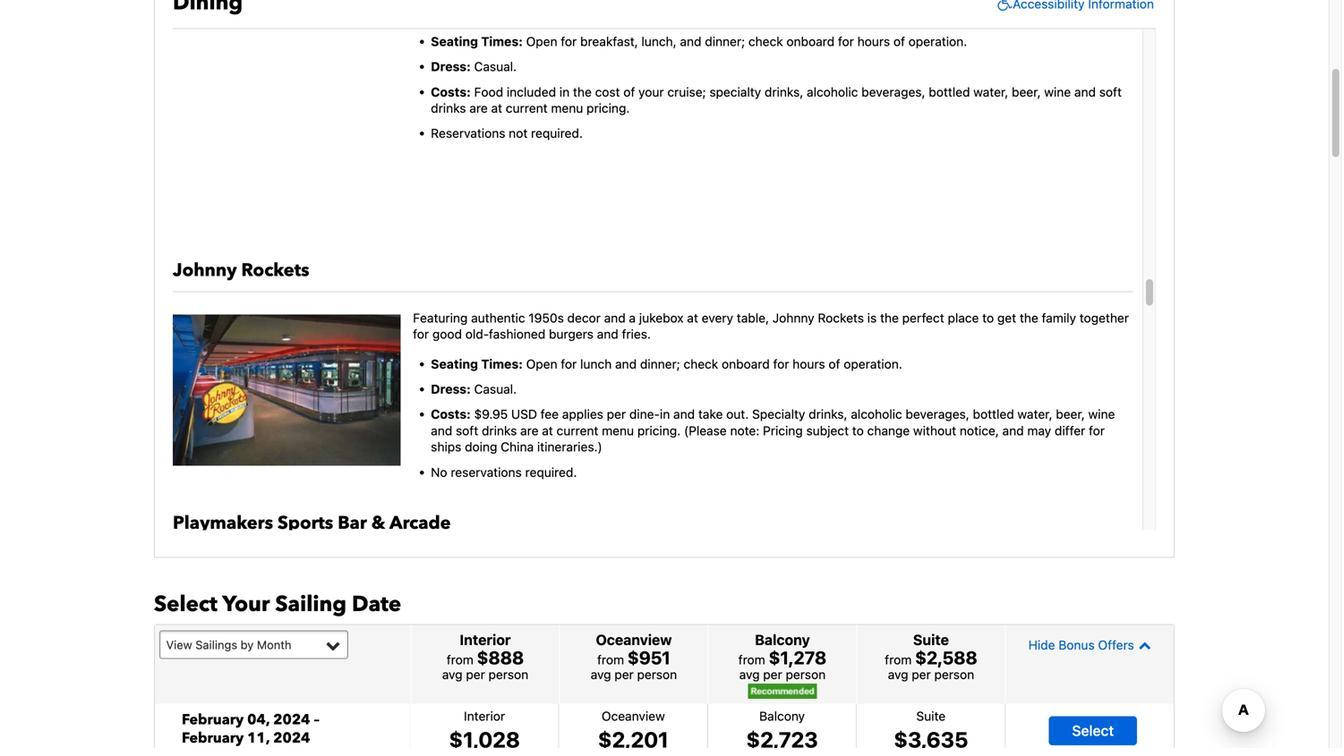Task type: describe. For each thing, give the bounding box(es) containing it.
1 horizontal spatial operation.
[[909, 34, 967, 49]]

avg for $951
[[591, 667, 611, 682]]

dress: for $9.95 usd fee applies per dine-in and take out. specialty drinks, alcoholic beverages, bottled water, beer, wine and soft drinks are at current menu pricing. (please note: pricing subject to change without notice, and may differ for ships doing china itineraries.)
[[431, 382, 471, 397]]

included
[[507, 84, 556, 99]]

sailings
[[195, 638, 237, 652]]

table,
[[737, 311, 769, 325]]

food included in the cost of your cruise; specialty drinks, alcoholic beverages, bottled water, beer, wine and soft drinks are at current menu pricing.
[[431, 84, 1122, 115]]

beer, inside the food included in the cost of your cruise; specialty drinks, alcoholic beverages, bottled water, beer, wine and soft drinks are at current menu pricing.
[[1012, 84, 1041, 99]]

1950s
[[529, 311, 564, 325]]

of inside the food included in the cost of your cruise; specialty drinks, alcoholic beverages, bottled water, beer, wine and soft drinks are at current menu pricing.
[[624, 84, 635, 99]]

1 horizontal spatial the
[[880, 311, 899, 325]]

suite for suite from $2,588 avg per person
[[913, 632, 949, 649]]

view
[[166, 638, 192, 652]]

date
[[352, 590, 401, 619]]

johnny inside the featuring authentic 1950s decor and a jukebox at every table, johnny rockets is the perfect place to get the family together for good old-fashioned burgers and fries.
[[773, 311, 815, 325]]

rockets inside the featuring authentic 1950s decor and a jukebox at every table, johnny rockets is the perfect place to get the family together for good old-fashioned burgers and fries.
[[818, 311, 864, 325]]

interior for interior
[[464, 709, 505, 724]]

seating for seating times: open for breakfast, lunch, and dinner; check onboard for hours of operation.
[[431, 34, 478, 49]]

2024
[[273, 710, 310, 730]]

bar
[[338, 511, 367, 536]]

not
[[509, 126, 528, 141]]

authentic
[[471, 311, 525, 325]]

place
[[948, 311, 979, 325]]

casual. for $9.95
[[474, 382, 517, 397]]

breakfast,
[[580, 34, 638, 49]]

dress: casual. for $9.95
[[431, 382, 517, 397]]

seating times: open for breakfast, lunch, and dinner; check onboard for hours of operation.
[[431, 34, 967, 49]]

&
[[371, 511, 385, 536]]

old-
[[465, 327, 489, 342]]

0 vertical spatial check
[[749, 34, 783, 49]]

soft inside $9.95 usd fee applies per dine-in and take out. specialty drinks, alcoholic beverages, bottled water, beer, wine and soft drinks are at current menu pricing. (please note: pricing subject to change without notice, and may differ for ships doing china itineraries.)
[[456, 423, 478, 438]]

beverages, inside the food included in the cost of your cruise; specialty drinks, alcoholic beverages, bottled water, beer, wine and soft drinks are at current menu pricing.
[[862, 84, 926, 99]]

0 horizontal spatial dinner;
[[640, 357, 680, 371]]

oceanview for oceanview
[[602, 709, 665, 724]]

oceanview for oceanview from $951 avg per person
[[596, 632, 672, 649]]

wine inside the food included in the cost of your cruise; specialty drinks, alcoholic beverages, bottled water, beer, wine and soft drinks are at current menu pricing.
[[1044, 84, 1071, 99]]

cruise;
[[667, 84, 706, 99]]

specialty
[[710, 84, 761, 99]]

required. for reservations not required.
[[531, 126, 583, 141]]

avg for $2,588
[[888, 667, 909, 682]]

from for $1,278
[[739, 653, 765, 667]]

note:
[[730, 423, 760, 438]]

featuring
[[413, 311, 468, 325]]

differ
[[1055, 423, 1086, 438]]

sailing
[[275, 590, 347, 619]]

cost
[[595, 84, 620, 99]]

alcoholic inside the food included in the cost of your cruise; specialty drinks, alcoholic beverages, bottled water, beer, wine and soft drinks are at current menu pricing.
[[807, 84, 858, 99]]

hide bonus offers
[[1029, 638, 1134, 653]]

oceanview from $951 avg per person
[[591, 632, 677, 682]]

to inside the featuring authentic 1950s decor and a jukebox at every table, johnny rockets is the perfect place to get the family together for good old-fashioned burgers and fries.
[[983, 311, 994, 325]]

0 vertical spatial hours
[[858, 34, 890, 49]]

0 horizontal spatial hours
[[793, 357, 825, 371]]

specialty
[[752, 407, 805, 422]]

perfect
[[902, 311, 944, 325]]

wine inside $9.95 usd fee applies per dine-in and take out. specialty drinks, alcoholic beverages, bottled water, beer, wine and soft drinks are at current menu pricing. (please note: pricing subject to change without notice, and may differ for ships doing china itineraries.)
[[1088, 407, 1115, 422]]

0 horizontal spatial onboard
[[722, 357, 770, 371]]

food
[[474, 84, 503, 99]]

take
[[698, 407, 723, 422]]

notice,
[[960, 423, 999, 438]]

are inside $9.95 usd fee applies per dine-in and take out. specialty drinks, alcoholic beverages, bottled water, beer, wine and soft drinks are at current menu pricing. (please note: pricing subject to change without notice, and may differ for ships doing china itineraries.)
[[520, 423, 539, 438]]

04,
[[247, 710, 270, 730]]

select link
[[1049, 717, 1137, 746]]

select for select
[[1072, 723, 1114, 740]]

your
[[639, 84, 664, 99]]

lunch,
[[642, 34, 677, 49]]

burgers
[[549, 327, 594, 342]]

china
[[501, 440, 534, 455]]

no reservations required.
[[431, 465, 577, 480]]

playmakers
[[173, 511, 273, 536]]

reservations
[[431, 126, 505, 141]]

to inside $9.95 usd fee applies per dine-in and take out. specialty drinks, alcoholic beverages, bottled water, beer, wine and soft drinks are at current menu pricing. (please note: pricing subject to change without notice, and may differ for ships doing china itineraries.)
[[852, 423, 864, 438]]

lunch
[[580, 357, 612, 371]]

your
[[222, 590, 270, 619]]

0 vertical spatial johnny
[[173, 258, 237, 283]]

0 vertical spatial rockets
[[241, 258, 309, 283]]

select for select your sailing date
[[154, 590, 218, 619]]

sports
[[278, 511, 333, 536]]

0 vertical spatial of
[[894, 34, 905, 49]]

costs: for drinks
[[431, 84, 471, 99]]

from for $2,588
[[885, 653, 912, 667]]

view sailings by month link
[[159, 631, 348, 660]]

select your sailing date
[[154, 590, 401, 619]]

0 horizontal spatial operation.
[[844, 357, 902, 371]]

reservations not required.
[[431, 126, 583, 141]]

dress: casual. for food
[[431, 59, 517, 74]]

costs: for and
[[431, 407, 471, 422]]

doing
[[465, 440, 497, 455]]

wheelchair image
[[993, 0, 1013, 12]]

subject
[[806, 423, 849, 438]]

menu inside the food included in the cost of your cruise; specialty drinks, alcoholic beverages, bottled water, beer, wine and soft drinks are at current menu pricing.
[[551, 101, 583, 115]]

arcade
[[390, 511, 451, 536]]

fries.
[[622, 327, 651, 342]]

fashioned
[[489, 327, 546, 342]]

per for $888
[[466, 667, 485, 682]]

offers
[[1098, 638, 1134, 653]]

chevron up image
[[1134, 639, 1151, 652]]

johnny rockets
[[173, 258, 309, 283]]

water, inside $9.95 usd fee applies per dine-in and take out. specialty drinks, alcoholic beverages, bottled water, beer, wine and soft drinks are at current menu pricing. (please note: pricing subject to change without notice, and may differ for ships doing china itineraries.)
[[1018, 407, 1053, 422]]

times: for open for lunch and dinner; check onboard for hours of operation.
[[481, 357, 523, 371]]

good
[[432, 327, 462, 342]]

1 horizontal spatial dinner;
[[705, 34, 745, 49]]

interior for interior from $888 avg per person
[[460, 632, 511, 649]]

every
[[702, 311, 733, 325]]

seating times: open for lunch and dinner; check onboard for hours of operation.
[[431, 357, 902, 371]]

open for open for lunch and dinner; check onboard for hours of operation.
[[526, 357, 558, 371]]

recommended image
[[748, 684, 817, 699]]

interior from $888 avg per person
[[442, 632, 529, 682]]

person for $951
[[637, 667, 677, 682]]

1 vertical spatial check
[[684, 357, 718, 371]]

may
[[1027, 423, 1051, 438]]



Task type: locate. For each thing, give the bounding box(es) containing it.
2 times: from the top
[[481, 357, 523, 371]]

1 vertical spatial drinks,
[[809, 407, 848, 422]]

pricing. down cost
[[587, 101, 630, 115]]

per inside suite from $2,588 avg per person
[[912, 667, 931, 682]]

1 horizontal spatial rockets
[[818, 311, 864, 325]]

0 horizontal spatial wine
[[1044, 84, 1071, 99]]

1 vertical spatial casual.
[[474, 382, 517, 397]]

at inside $9.95 usd fee applies per dine-in and take out. specialty drinks, alcoholic beverages, bottled water, beer, wine and soft drinks are at current menu pricing. (please note: pricing subject to change without notice, and may differ for ships doing china itineraries.)
[[542, 423, 553, 438]]

interior inside interior from $888 avg per person
[[460, 632, 511, 649]]

from inside balcony from $1,278 avg per person
[[739, 653, 765, 667]]

0 horizontal spatial to
[[852, 423, 864, 438]]

person inside oceanview from $951 avg per person
[[637, 667, 677, 682]]

are
[[470, 101, 488, 115], [520, 423, 539, 438]]

oceanview inside oceanview from $951 avg per person
[[596, 632, 672, 649]]

fee
[[541, 407, 559, 422]]

avg left $951
[[591, 667, 611, 682]]

costs:
[[431, 84, 471, 99], [431, 407, 471, 422]]

4 person from the left
[[934, 667, 974, 682]]

0 vertical spatial onboard
[[787, 34, 835, 49]]

avg up recommended image
[[739, 667, 760, 682]]

operation.
[[909, 34, 967, 49], [844, 357, 902, 371]]

beer, down wheelchair icon
[[1012, 84, 1041, 99]]

current
[[506, 101, 548, 115], [557, 423, 599, 438]]

dress: casual. up $9.95 at the bottom
[[431, 382, 517, 397]]

0 vertical spatial open
[[526, 34, 558, 49]]

wine
[[1044, 84, 1071, 99], [1088, 407, 1115, 422]]

1 casual. from the top
[[474, 59, 517, 74]]

casual. up $9.95 at the bottom
[[474, 382, 517, 397]]

0 vertical spatial to
[[983, 311, 994, 325]]

from left $951
[[597, 653, 624, 667]]

1 person from the left
[[489, 667, 529, 682]]

times: up food
[[481, 34, 523, 49]]

casual. up food
[[474, 59, 517, 74]]

1 horizontal spatial at
[[542, 423, 553, 438]]

$9.95 usd fee applies per dine-in and take out. specialty drinks, alcoholic beverages, bottled water, beer, wine and soft drinks are at current menu pricing. (please note: pricing subject to change without notice, and may differ for ships doing china itineraries.)
[[431, 407, 1115, 455]]

menu inside $9.95 usd fee applies per dine-in and take out. specialty drinks, alcoholic beverages, bottled water, beer, wine and soft drinks are at current menu pricing. (please note: pricing subject to change without notice, and may differ for ships doing china itineraries.)
[[602, 423, 634, 438]]

drinks down $9.95 at the bottom
[[482, 423, 517, 438]]

suite for suite
[[916, 709, 946, 724]]

jukebox
[[639, 311, 684, 325]]

1 horizontal spatial johnny
[[773, 311, 815, 325]]

avg for $888
[[442, 667, 463, 682]]

from inside suite from $2,588 avg per person
[[885, 653, 912, 667]]

dress: down the good
[[431, 382, 471, 397]]

required.
[[531, 126, 583, 141], [525, 465, 577, 480]]

2 casual. from the top
[[474, 382, 517, 397]]

bottled inside the food included in the cost of your cruise; specialty drinks, alcoholic beverages, bottled water, beer, wine and soft drinks are at current menu pricing.
[[929, 84, 970, 99]]

in inside $9.95 usd fee applies per dine-in and take out. specialty drinks, alcoholic beverages, bottled water, beer, wine and soft drinks are at current menu pricing. (please note: pricing subject to change without notice, and may differ for ships doing china itineraries.)
[[660, 407, 670, 422]]

0 horizontal spatial bottled
[[929, 84, 970, 99]]

in left "take"
[[660, 407, 670, 422]]

no
[[431, 465, 447, 480]]

balcony for balcony
[[759, 709, 805, 724]]

1 horizontal spatial of
[[829, 357, 840, 371]]

beer,
[[1012, 84, 1041, 99], [1056, 407, 1085, 422]]

0 vertical spatial in
[[560, 84, 570, 99]]

alcoholic inside $9.95 usd fee applies per dine-in and take out. specialty drinks, alcoholic beverages, bottled water, beer, wine and soft drinks are at current menu pricing. (please note: pricing subject to change without notice, and may differ for ships doing china itineraries.)
[[851, 407, 902, 422]]

3 avg from the left
[[739, 667, 760, 682]]

open
[[526, 34, 558, 49], [526, 357, 558, 371]]

from inside oceanview from $951 avg per person
[[597, 653, 624, 667]]

beer, inside $9.95 usd fee applies per dine-in and take out. specialty drinks, alcoholic beverages, bottled water, beer, wine and soft drinks are at current menu pricing. (please note: pricing subject to change without notice, and may differ for ships doing china itineraries.)
[[1056, 407, 1085, 422]]

0 vertical spatial alcoholic
[[807, 84, 858, 99]]

select
[[154, 590, 218, 619], [1072, 723, 1114, 740]]

1 vertical spatial suite
[[916, 709, 946, 724]]

a
[[629, 311, 636, 325]]

2 vertical spatial of
[[829, 357, 840, 371]]

are inside the food included in the cost of your cruise; specialty drinks, alcoholic beverages, bottled water, beer, wine and soft drinks are at current menu pricing.
[[470, 101, 488, 115]]

the right get
[[1020, 311, 1039, 325]]

2 open from the top
[[526, 357, 558, 371]]

dinner; down fries.
[[640, 357, 680, 371]]

water, up may
[[1018, 407, 1053, 422]]

per for $951
[[615, 667, 634, 682]]

1 vertical spatial to
[[852, 423, 864, 438]]

person
[[489, 667, 529, 682], [637, 667, 677, 682], [786, 667, 826, 682], [934, 667, 974, 682]]

0 horizontal spatial are
[[470, 101, 488, 115]]

0 vertical spatial drinks
[[431, 101, 466, 115]]

at down the fee
[[542, 423, 553, 438]]

1 vertical spatial soft
[[456, 423, 478, 438]]

pricing
[[763, 423, 803, 438]]

decor
[[567, 311, 601, 325]]

oceanview
[[596, 632, 672, 649], [602, 709, 665, 724]]

0 vertical spatial drinks,
[[765, 84, 803, 99]]

0 horizontal spatial johnny
[[173, 258, 237, 283]]

menu
[[551, 101, 583, 115], [602, 423, 634, 438]]

1 vertical spatial costs:
[[431, 407, 471, 422]]

1 horizontal spatial water,
[[1018, 407, 1053, 422]]

select down hide bonus offers link
[[1072, 723, 1114, 740]]

avg inside interior from $888 avg per person
[[442, 667, 463, 682]]

1 vertical spatial at
[[687, 311, 698, 325]]

2 dress: casual. from the top
[[431, 382, 517, 397]]

3 person from the left
[[786, 667, 826, 682]]

2 avg from the left
[[591, 667, 611, 682]]

the left cost
[[573, 84, 592, 99]]

view sailings by month
[[166, 638, 292, 652]]

0 vertical spatial are
[[470, 101, 488, 115]]

current inside $9.95 usd fee applies per dine-in and take out. specialty drinks, alcoholic beverages, bottled water, beer, wine and soft drinks are at current menu pricing. (please note: pricing subject to change without notice, and may differ for ships doing china itineraries.)
[[557, 423, 599, 438]]

$9.95
[[474, 407, 508, 422]]

open for open for breakfast, lunch, and dinner; check onboard for hours of operation.
[[526, 34, 558, 49]]

and
[[680, 34, 702, 49], [1075, 84, 1096, 99], [604, 311, 626, 325], [597, 327, 619, 342], [615, 357, 637, 371], [673, 407, 695, 422], [431, 423, 452, 438], [1003, 423, 1024, 438]]

from left the $888
[[447, 653, 474, 667]]

per for $2,588
[[912, 667, 931, 682]]

costs: left food
[[431, 84, 471, 99]]

1 horizontal spatial current
[[557, 423, 599, 438]]

avg for $1,278
[[739, 667, 760, 682]]

seating down the good
[[431, 357, 478, 371]]

bottled inside $9.95 usd fee applies per dine-in and take out. specialty drinks, alcoholic beverages, bottled water, beer, wine and soft drinks are at current menu pricing. (please note: pricing subject to change without notice, and may differ for ships doing china itineraries.)
[[973, 407, 1014, 422]]

1 from from the left
[[447, 653, 474, 667]]

at inside the featuring authentic 1950s decor and a jukebox at every table, johnny rockets is the perfect place to get the family together for good old-fashioned burgers and fries.
[[687, 311, 698, 325]]

1 horizontal spatial check
[[749, 34, 783, 49]]

1 horizontal spatial to
[[983, 311, 994, 325]]

hide
[[1029, 638, 1055, 653]]

dress: up reservations
[[431, 59, 471, 74]]

suite
[[913, 632, 949, 649], [916, 709, 946, 724]]

soft inside the food included in the cost of your cruise; specialty drinks, alcoholic beverages, bottled water, beer, wine and soft drinks are at current menu pricing.
[[1099, 84, 1122, 99]]

dine-
[[629, 407, 660, 422]]

in
[[560, 84, 570, 99], [660, 407, 670, 422]]

dinner; up specialty
[[705, 34, 745, 49]]

1 vertical spatial of
[[624, 84, 635, 99]]

1 horizontal spatial soft
[[1099, 84, 1122, 99]]

out.
[[726, 407, 749, 422]]

$2,588
[[915, 647, 978, 668]]

0 vertical spatial soft
[[1099, 84, 1122, 99]]

required. right not on the left top
[[531, 126, 583, 141]]

drinks,
[[765, 84, 803, 99], [809, 407, 848, 422]]

1 vertical spatial onboard
[[722, 357, 770, 371]]

ships
[[431, 440, 462, 455]]

are down usd at the left bottom of the page
[[520, 423, 539, 438]]

1 vertical spatial times:
[[481, 357, 523, 371]]

1 horizontal spatial are
[[520, 423, 539, 438]]

1 vertical spatial beer,
[[1056, 407, 1085, 422]]

4 from from the left
[[885, 653, 912, 667]]

from inside interior from $888 avg per person
[[447, 653, 474, 667]]

1 vertical spatial menu
[[602, 423, 634, 438]]

at left every
[[687, 311, 698, 325]]

current down "included"
[[506, 101, 548, 115]]

seating up food
[[431, 34, 478, 49]]

pricing.
[[587, 101, 630, 115], [637, 423, 681, 438]]

soft
[[1099, 84, 1122, 99], [456, 423, 478, 438]]

(please
[[684, 423, 727, 438]]

without
[[913, 423, 956, 438]]

seating for seating times: open for lunch and dinner; check onboard for hours of operation.
[[431, 357, 478, 371]]

change
[[867, 423, 910, 438]]

1 times: from the top
[[481, 34, 523, 49]]

per for fee
[[607, 407, 626, 422]]

1 horizontal spatial pricing.
[[637, 423, 681, 438]]

1 horizontal spatial drinks,
[[809, 407, 848, 422]]

per inside $9.95 usd fee applies per dine-in and take out. specialty drinks, alcoholic beverages, bottled water, beer, wine and soft drinks are at current menu pricing. (please note: pricing subject to change without notice, and may differ for ships doing china itineraries.)
[[607, 407, 626, 422]]

together
[[1080, 311, 1129, 325]]

0 horizontal spatial rockets
[[241, 258, 309, 283]]

avg left the $888
[[442, 667, 463, 682]]

suite inside suite from $2,588 avg per person
[[913, 632, 949, 649]]

balcony inside balcony from $1,278 avg per person
[[755, 632, 810, 649]]

1 vertical spatial drinks
[[482, 423, 517, 438]]

0 vertical spatial pricing.
[[587, 101, 630, 115]]

pricing. inside the food included in the cost of your cruise; specialty drinks, alcoholic beverages, bottled water, beer, wine and soft drinks are at current menu pricing.
[[587, 101, 630, 115]]

drinks, inside the food included in the cost of your cruise; specialty drinks, alcoholic beverages, bottled water, beer, wine and soft drinks are at current menu pricing.
[[765, 84, 803, 99]]

onboard down the featuring authentic 1950s decor and a jukebox at every table, johnny rockets is the perfect place to get the family together for good old-fashioned burgers and fries.
[[722, 357, 770, 371]]

3 from from the left
[[739, 653, 765, 667]]

from up recommended image
[[739, 653, 765, 667]]

1 vertical spatial are
[[520, 423, 539, 438]]

balcony from $1,278 avg per person
[[739, 632, 827, 682]]

drinks up reservations
[[431, 101, 466, 115]]

1 vertical spatial seating
[[431, 357, 478, 371]]

0 vertical spatial seating
[[431, 34, 478, 49]]

beer, up the differ
[[1056, 407, 1085, 422]]

1 vertical spatial wine
[[1088, 407, 1115, 422]]

0 vertical spatial current
[[506, 101, 548, 115]]

drinks inside the food included in the cost of your cruise; specialty drinks, alcoholic beverages, bottled water, beer, wine and soft drinks are at current menu pricing.
[[431, 101, 466, 115]]

$888
[[477, 647, 524, 668]]

at inside the food included in the cost of your cruise; specialty drinks, alcoholic beverages, bottled water, beer, wine and soft drinks are at current menu pricing.
[[491, 101, 502, 115]]

applies
[[562, 407, 603, 422]]

february 04, 2024 –
[[182, 710, 320, 730]]

onboard
[[787, 34, 835, 49], [722, 357, 770, 371]]

onboard up the food included in the cost of your cruise; specialty drinks, alcoholic beverages, bottled water, beer, wine and soft drinks are at current menu pricing.
[[787, 34, 835, 49]]

avg left $2,588
[[888, 667, 909, 682]]

casual.
[[474, 59, 517, 74], [474, 382, 517, 397]]

person inside suite from $2,588 avg per person
[[934, 667, 974, 682]]

from left $2,588
[[885, 653, 912, 667]]

times: for open for breakfast, lunch, and dinner; check onboard for hours of operation.
[[481, 34, 523, 49]]

in inside the food included in the cost of your cruise; specialty drinks, alcoholic beverages, bottled water, beer, wine and soft drinks are at current menu pricing.
[[560, 84, 570, 99]]

1 seating from the top
[[431, 34, 478, 49]]

featuring authentic 1950s decor and a jukebox at every table, johnny rockets is the perfect place to get the family together for good old-fashioned burgers and fries.
[[413, 311, 1129, 342]]

select up the view
[[154, 590, 218, 619]]

at down food
[[491, 101, 502, 115]]

1 vertical spatial in
[[660, 407, 670, 422]]

0 horizontal spatial drinks
[[431, 101, 466, 115]]

per
[[607, 407, 626, 422], [466, 667, 485, 682], [615, 667, 634, 682], [763, 667, 782, 682], [912, 667, 931, 682]]

pricing. down dine-
[[637, 423, 681, 438]]

the
[[573, 84, 592, 99], [880, 311, 899, 325], [1020, 311, 1039, 325]]

per inside balcony from $1,278 avg per person
[[763, 667, 782, 682]]

1 horizontal spatial select
[[1072, 723, 1114, 740]]

drinks
[[431, 101, 466, 115], [482, 423, 517, 438]]

and inside the food included in the cost of your cruise; specialty drinks, alcoholic beverages, bottled water, beer, wine and soft drinks are at current menu pricing.
[[1075, 84, 1096, 99]]

1 open from the top
[[526, 34, 558, 49]]

alcoholic
[[807, 84, 858, 99], [851, 407, 902, 422]]

suite from $2,588 avg per person
[[885, 632, 978, 682]]

dinner;
[[705, 34, 745, 49], [640, 357, 680, 371]]

hours
[[858, 34, 890, 49], [793, 357, 825, 371]]

person for $888
[[489, 667, 529, 682]]

0 vertical spatial costs:
[[431, 84, 471, 99]]

dress:
[[431, 59, 471, 74], [431, 382, 471, 397]]

get
[[997, 311, 1016, 325]]

current down "applies"
[[557, 423, 599, 438]]

dress: for food included in the cost of your cruise; specialty drinks, alcoholic beverages, bottled water, beer, wine and soft drinks are at current menu pricing.
[[431, 59, 471, 74]]

1 horizontal spatial wine
[[1088, 407, 1115, 422]]

2 from from the left
[[597, 653, 624, 667]]

0 vertical spatial beer,
[[1012, 84, 1041, 99]]

1 avg from the left
[[442, 667, 463, 682]]

the inside the food included in the cost of your cruise; specialty drinks, alcoholic beverages, bottled water, beer, wine and soft drinks are at current menu pricing.
[[573, 84, 592, 99]]

balcony for balcony from $1,278 avg per person
[[755, 632, 810, 649]]

0 horizontal spatial at
[[491, 101, 502, 115]]

person inside balcony from $1,278 avg per person
[[786, 667, 826, 682]]

open down fashioned
[[526, 357, 558, 371]]

water, down wheelchair icon
[[974, 84, 1009, 99]]

1 horizontal spatial hours
[[858, 34, 890, 49]]

0 horizontal spatial in
[[560, 84, 570, 99]]

current inside the food included in the cost of your cruise; specialty drinks, alcoholic beverages, bottled water, beer, wine and soft drinks are at current menu pricing.
[[506, 101, 548, 115]]

2 vertical spatial at
[[542, 423, 553, 438]]

0 horizontal spatial current
[[506, 101, 548, 115]]

drinks inside $9.95 usd fee applies per dine-in and take out. specialty drinks, alcoholic beverages, bottled water, beer, wine and soft drinks are at current menu pricing. (please note: pricing subject to change without notice, and may differ for ships doing china itineraries.)
[[482, 423, 517, 438]]

2 horizontal spatial the
[[1020, 311, 1039, 325]]

0 vertical spatial suite
[[913, 632, 949, 649]]

0 horizontal spatial select
[[154, 590, 218, 619]]

drinks, right specialty
[[765, 84, 803, 99]]

1 vertical spatial beverages,
[[906, 407, 970, 422]]

interior
[[460, 632, 511, 649], [464, 709, 505, 724]]

casual. for food
[[474, 59, 517, 74]]

dress: casual. up food
[[431, 59, 517, 74]]

playmakers sports bar & arcade
[[173, 511, 451, 536]]

check down every
[[684, 357, 718, 371]]

drinks, up "subject"
[[809, 407, 848, 422]]

select inside select link
[[1072, 723, 1114, 740]]

costs: up ships
[[431, 407, 471, 422]]

2 dress: from the top
[[431, 382, 471, 397]]

0 horizontal spatial check
[[684, 357, 718, 371]]

per for $1,278
[[763, 667, 782, 682]]

1 vertical spatial select
[[1072, 723, 1114, 740]]

for
[[561, 34, 577, 49], [838, 34, 854, 49], [413, 327, 429, 342], [561, 357, 577, 371], [773, 357, 789, 371], [1089, 423, 1105, 438]]

from for $888
[[447, 653, 474, 667]]

2 horizontal spatial at
[[687, 311, 698, 325]]

pricing. inside $9.95 usd fee applies per dine-in and take out. specialty drinks, alcoholic beverages, bottled water, beer, wine and soft drinks are at current menu pricing. (please note: pricing subject to change without notice, and may differ for ships doing china itineraries.)
[[637, 423, 681, 438]]

to left get
[[983, 311, 994, 325]]

$1,278
[[769, 647, 827, 668]]

in right "included"
[[560, 84, 570, 99]]

1 dress: from the top
[[431, 59, 471, 74]]

balcony down recommended image
[[759, 709, 805, 724]]

0 vertical spatial wine
[[1044, 84, 1071, 99]]

1 vertical spatial alcoholic
[[851, 407, 902, 422]]

1 vertical spatial pricing.
[[637, 423, 681, 438]]

2 seating from the top
[[431, 357, 478, 371]]

1 vertical spatial oceanview
[[602, 709, 665, 724]]

for inside the featuring authentic 1950s decor and a jukebox at every table, johnny rockets is the perfect place to get the family together for good old-fashioned burgers and fries.
[[413, 327, 429, 342]]

1 vertical spatial dress:
[[431, 382, 471, 397]]

1 horizontal spatial menu
[[602, 423, 634, 438]]

beverages, inside $9.95 usd fee applies per dine-in and take out. specialty drinks, alcoholic beverages, bottled water, beer, wine and soft drinks are at current menu pricing. (please note: pricing subject to change without notice, and may differ for ships doing china itineraries.)
[[906, 407, 970, 422]]

from for $951
[[597, 653, 624, 667]]

required. down itineraries.)
[[525, 465, 577, 480]]

person for $2,588
[[934, 667, 974, 682]]

family
[[1042, 311, 1076, 325]]

for inside $9.95 usd fee applies per dine-in and take out. specialty drinks, alcoholic beverages, bottled water, beer, wine and soft drinks are at current menu pricing. (please note: pricing subject to change without notice, and may differ for ships doing china itineraries.)
[[1089, 423, 1105, 438]]

reservations
[[451, 465, 522, 480]]

by
[[241, 638, 254, 652]]

1 horizontal spatial onboard
[[787, 34, 835, 49]]

0 vertical spatial bottled
[[929, 84, 970, 99]]

1 horizontal spatial bottled
[[973, 407, 1014, 422]]

balcony up recommended image
[[755, 632, 810, 649]]

2 horizontal spatial of
[[894, 34, 905, 49]]

february
[[182, 710, 244, 730]]

drinks, inside $9.95 usd fee applies per dine-in and take out. specialty drinks, alcoholic beverages, bottled water, beer, wine and soft drinks are at current menu pricing. (please note: pricing subject to change without notice, and may differ for ships doing china itineraries.)
[[809, 407, 848, 422]]

1 vertical spatial open
[[526, 357, 558, 371]]

1 horizontal spatial in
[[660, 407, 670, 422]]

0 vertical spatial interior
[[460, 632, 511, 649]]

the right 'is'
[[880, 311, 899, 325]]

0 vertical spatial required.
[[531, 126, 583, 141]]

0 vertical spatial menu
[[551, 101, 583, 115]]

water, inside the food included in the cost of your cruise; specialty drinks, alcoholic beverages, bottled water, beer, wine and soft drinks are at current menu pricing.
[[974, 84, 1009, 99]]

hide bonus offers link
[[1010, 630, 1169, 661]]

0 horizontal spatial drinks,
[[765, 84, 803, 99]]

menu down dine-
[[602, 423, 634, 438]]

usd
[[511, 407, 537, 422]]

per inside oceanview from $951 avg per person
[[615, 667, 634, 682]]

menu down "included"
[[551, 101, 583, 115]]

2 person from the left
[[637, 667, 677, 682]]

itineraries.)
[[537, 440, 602, 455]]

are down food
[[470, 101, 488, 115]]

required. for no reservations required.
[[525, 465, 577, 480]]

check up specialty
[[749, 34, 783, 49]]

0 vertical spatial operation.
[[909, 34, 967, 49]]

1 dress: casual. from the top
[[431, 59, 517, 74]]

is
[[867, 311, 877, 325]]

avg inside suite from $2,588 avg per person
[[888, 667, 909, 682]]

at
[[491, 101, 502, 115], [687, 311, 698, 325], [542, 423, 553, 438]]

1 vertical spatial balcony
[[759, 709, 805, 724]]

to right "subject"
[[852, 423, 864, 438]]

times: down fashioned
[[481, 357, 523, 371]]

avg inside balcony from $1,278 avg per person
[[739, 667, 760, 682]]

1 horizontal spatial beer,
[[1056, 407, 1085, 422]]

0 vertical spatial times:
[[481, 34, 523, 49]]

$951
[[628, 647, 671, 668]]

0 horizontal spatial water,
[[974, 84, 1009, 99]]

person for $1,278
[[786, 667, 826, 682]]

balcony
[[755, 632, 810, 649], [759, 709, 805, 724]]

2 costs: from the top
[[431, 407, 471, 422]]

per inside interior from $888 avg per person
[[466, 667, 485, 682]]

avg inside oceanview from $951 avg per person
[[591, 667, 611, 682]]

open up "included"
[[526, 34, 558, 49]]

0 vertical spatial casual.
[[474, 59, 517, 74]]

rockets
[[241, 258, 309, 283], [818, 311, 864, 325]]

0 vertical spatial select
[[154, 590, 218, 619]]

1 costs: from the top
[[431, 84, 471, 99]]

1 vertical spatial dinner;
[[640, 357, 680, 371]]

check
[[749, 34, 783, 49], [684, 357, 718, 371]]

0 horizontal spatial of
[[624, 84, 635, 99]]

johnny
[[173, 258, 237, 283], [773, 311, 815, 325]]

person inside interior from $888 avg per person
[[489, 667, 529, 682]]

bonus
[[1059, 638, 1095, 653]]

4 avg from the left
[[888, 667, 909, 682]]

month
[[257, 638, 292, 652]]

0 horizontal spatial the
[[573, 84, 592, 99]]

–
[[314, 710, 320, 730]]



Task type: vqa. For each thing, say whether or not it's contained in the screenshot.
2nd Yes button from the bottom
no



